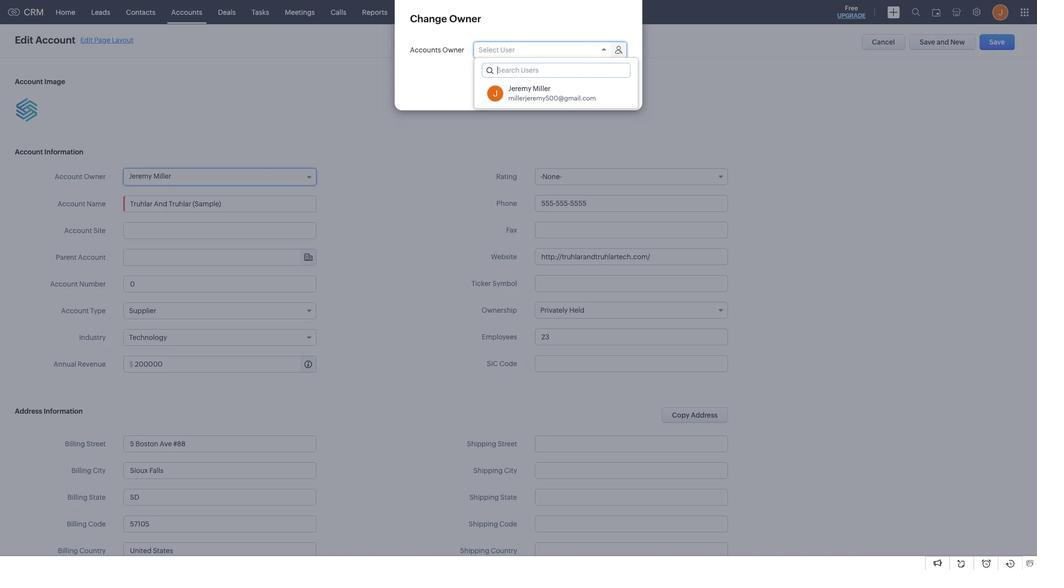 Task type: locate. For each thing, give the bounding box(es) containing it.
shipping city
[[473, 467, 517, 475]]

billing for billing country
[[58, 547, 78, 555]]

account owner
[[55, 173, 106, 181]]

1 save from the left
[[920, 38, 935, 46]]

2 save from the left
[[989, 38, 1005, 46]]

city
[[93, 467, 106, 475], [504, 467, 517, 475]]

account for account number
[[50, 280, 78, 288]]

account number
[[50, 280, 106, 288]]

2 country from the left
[[491, 547, 517, 555]]

owner for accounts owner
[[442, 46, 464, 54]]

2 state from the left
[[500, 494, 517, 502]]

0 vertical spatial accounts
[[171, 8, 202, 16]]

accounts down change
[[410, 46, 441, 54]]

country down "shipping code"
[[491, 547, 517, 555]]

account type
[[61, 307, 106, 315]]

save right new
[[989, 38, 1005, 46]]

1 horizontal spatial edit
[[80, 36, 93, 44]]

0 vertical spatial cancel
[[872, 38, 895, 46]]

account site
[[64, 227, 106, 235]]

annual revenue
[[53, 361, 106, 369]]

shipping up shipping country on the left bottom of page
[[469, 521, 498, 528]]

type
[[90, 307, 106, 315]]

deals link
[[210, 0, 244, 24]]

cancel
[[872, 38, 895, 46], [551, 83, 574, 91]]

1 horizontal spatial miller
[[533, 85, 551, 93]]

crm
[[24, 7, 44, 17]]

accounts
[[171, 8, 202, 16], [410, 46, 441, 54]]

1 horizontal spatial country
[[491, 547, 517, 555]]

save left the 'and'
[[920, 38, 935, 46]]

1 street from the left
[[86, 440, 106, 448]]

select user
[[479, 46, 515, 54]]

account down image
[[15, 148, 43, 156]]

jeremy miller option
[[474, 81, 638, 106]]

owner down the change owner
[[442, 46, 464, 54]]

sic code
[[487, 360, 517, 368]]

street up billing city
[[86, 440, 106, 448]]

code
[[499, 360, 517, 368], [88, 521, 106, 528], [499, 521, 517, 528]]

1 vertical spatial cancel
[[551, 83, 574, 91]]

revenue
[[78, 361, 106, 369]]

0 horizontal spatial cancel button
[[540, 79, 584, 95]]

information for account
[[44, 148, 83, 156]]

owner up name
[[84, 173, 106, 181]]

code down shipping state
[[499, 521, 517, 528]]

code right sic
[[499, 360, 517, 368]]

information
[[44, 148, 83, 156], [44, 408, 83, 416]]

code down billing state
[[88, 521, 106, 528]]

None text field
[[535, 195, 728, 212], [124, 196, 317, 212], [535, 275, 728, 292], [535, 329, 728, 346], [535, 356, 728, 372], [135, 357, 316, 372], [535, 436, 728, 453], [535, 463, 728, 479], [124, 489, 317, 506], [535, 195, 728, 212], [124, 196, 317, 212], [535, 275, 728, 292], [535, 329, 728, 346], [535, 356, 728, 372], [135, 357, 316, 372], [535, 436, 728, 453], [535, 463, 728, 479], [124, 489, 317, 506]]

0 vertical spatial owner
[[449, 13, 481, 24]]

state down billing city
[[89, 494, 106, 502]]

0 vertical spatial miller
[[533, 85, 551, 93]]

city for shipping city
[[504, 467, 517, 475]]

street up shipping city
[[498, 440, 517, 448]]

address information copy address
[[15, 408, 718, 420]]

edit
[[15, 34, 33, 46], [80, 36, 93, 44]]

rating
[[496, 173, 517, 181]]

billing up the billing country
[[67, 521, 87, 528]]

fax
[[506, 226, 517, 234]]

billing down billing street
[[71, 467, 91, 475]]

account down parent in the left top of the page
[[50, 280, 78, 288]]

edit page layout link
[[80, 36, 133, 44]]

information inside address information copy address
[[44, 408, 83, 416]]

2 city from the left
[[504, 467, 517, 475]]

and
[[937, 38, 949, 46]]

code for billing code
[[88, 521, 106, 528]]

account left type
[[61, 307, 89, 315]]

code for shipping code
[[499, 521, 517, 528]]

billing up billing city
[[65, 440, 85, 448]]

billing down billing code
[[58, 547, 78, 555]]

shipping street
[[467, 440, 517, 448]]

0 vertical spatial jeremy
[[508, 85, 531, 93]]

ownership
[[482, 307, 517, 315]]

information up billing street
[[44, 408, 83, 416]]

country down billing code
[[79, 547, 106, 555]]

0 vertical spatial information
[[44, 148, 83, 156]]

phone
[[496, 200, 517, 208]]

1 horizontal spatial save
[[989, 38, 1005, 46]]

contacts
[[126, 8, 155, 16]]

billing
[[65, 440, 85, 448], [71, 467, 91, 475], [67, 494, 87, 502], [67, 521, 87, 528], [58, 547, 78, 555]]

1 vertical spatial owner
[[442, 46, 464, 54]]

cancel button down upgrade
[[862, 34, 905, 50]]

meetings link
[[277, 0, 323, 24]]

1 city from the left
[[93, 467, 106, 475]]

country
[[79, 547, 106, 555], [491, 547, 517, 555]]

1 vertical spatial miller
[[153, 172, 171, 180]]

shipping up shipping city
[[467, 440, 496, 448]]

parent account
[[56, 254, 106, 262]]

country for billing country
[[79, 547, 106, 555]]

documents
[[456, 8, 494, 16]]

1 horizontal spatial city
[[504, 467, 517, 475]]

1 horizontal spatial cancel button
[[862, 34, 905, 50]]

shipping down "shipping code"
[[460, 547, 489, 555]]

jeremy inside jeremy miller millerjeremy500@gmail.com
[[508, 85, 531, 93]]

0 horizontal spatial city
[[93, 467, 106, 475]]

shipping up "shipping code"
[[470, 494, 499, 502]]

account up account name
[[55, 173, 82, 181]]

state down shipping city
[[500, 494, 517, 502]]

owner
[[449, 13, 481, 24], [442, 46, 464, 54], [84, 173, 106, 181]]

home link
[[48, 0, 83, 24]]

1 country from the left
[[79, 547, 106, 555]]

1 horizontal spatial jeremy
[[508, 85, 531, 93]]

city up shipping state
[[504, 467, 517, 475]]

account for account type
[[61, 307, 89, 315]]

0 horizontal spatial cancel
[[551, 83, 574, 91]]

tasks link
[[244, 0, 277, 24]]

millerjeremy500@gmail.com
[[508, 95, 596, 102]]

0 horizontal spatial save
[[920, 38, 935, 46]]

city up billing state
[[93, 467, 106, 475]]

shipping down shipping street
[[473, 467, 503, 475]]

address
[[15, 408, 42, 416], [691, 412, 718, 420]]

0 horizontal spatial address
[[15, 408, 42, 416]]

1 horizontal spatial address
[[691, 412, 718, 420]]

0 horizontal spatial jeremy
[[129, 172, 152, 180]]

accounts left the deals
[[171, 8, 202, 16]]

0 horizontal spatial accounts
[[171, 8, 202, 16]]

account for account name
[[58, 200, 85, 208]]

edit left page
[[80, 36, 93, 44]]

street
[[86, 440, 106, 448], [498, 440, 517, 448]]

billing state
[[67, 494, 106, 502]]

shipping for shipping code
[[469, 521, 498, 528]]

account left name
[[58, 200, 85, 208]]

account left site
[[64, 227, 92, 235]]

billing for billing street
[[65, 440, 85, 448]]

jeremy miller millerjeremy500@gmail.com
[[508, 85, 596, 102]]

billing up billing code
[[67, 494, 87, 502]]

select
[[479, 46, 499, 54]]

miller inside jeremy miller millerjeremy500@gmail.com
[[533, 85, 551, 93]]

account
[[35, 34, 75, 46], [15, 78, 43, 86], [15, 148, 43, 156], [55, 173, 82, 181], [58, 200, 85, 208], [64, 227, 92, 235], [78, 254, 106, 262], [50, 280, 78, 288], [61, 307, 89, 315]]

0 horizontal spatial street
[[86, 440, 106, 448]]

2 vertical spatial owner
[[84, 173, 106, 181]]

campaigns link
[[395, 0, 448, 24]]

1 vertical spatial information
[[44, 408, 83, 416]]

2 street from the left
[[498, 440, 517, 448]]

1 horizontal spatial cancel
[[872, 38, 895, 46]]

campaigns
[[403, 8, 440, 16]]

street for shipping street
[[498, 440, 517, 448]]

0 horizontal spatial miller
[[153, 172, 171, 180]]

jeremy miller
[[129, 172, 171, 180]]

edit down crm link
[[15, 34, 33, 46]]

shipping country
[[460, 547, 517, 555]]

layout
[[112, 36, 133, 44]]

shipping state
[[470, 494, 517, 502]]

symbol
[[492, 280, 517, 288]]

save
[[920, 38, 935, 46], [989, 38, 1005, 46]]

1 vertical spatial jeremy
[[129, 172, 152, 180]]

accounts for accounts owner
[[410, 46, 441, 54]]

0 horizontal spatial state
[[89, 494, 106, 502]]

0 vertical spatial cancel button
[[862, 34, 905, 50]]

None text field
[[535, 222, 728, 239], [124, 222, 317, 239], [535, 249, 728, 265], [124, 276, 317, 293], [124, 436, 317, 453], [124, 463, 317, 479], [535, 489, 728, 506], [124, 516, 317, 533], [535, 516, 728, 533], [535, 222, 728, 239], [124, 222, 317, 239], [535, 249, 728, 265], [124, 276, 317, 293], [124, 436, 317, 453], [124, 463, 317, 479], [535, 489, 728, 506], [124, 516, 317, 533], [535, 516, 728, 533]]

1 horizontal spatial street
[[498, 440, 517, 448]]

billing for billing code
[[67, 521, 87, 528]]

0 horizontal spatial edit
[[15, 34, 33, 46]]

jeremy
[[508, 85, 531, 93], [129, 172, 152, 180]]

1 vertical spatial accounts
[[410, 46, 441, 54]]

cancel button down search users text field
[[540, 79, 584, 95]]

state
[[89, 494, 106, 502], [500, 494, 517, 502]]

1 state from the left
[[89, 494, 106, 502]]

account left image
[[15, 78, 43, 86]]

miller
[[533, 85, 551, 93], [153, 172, 171, 180]]

save button
[[980, 34, 1015, 50]]

account for account site
[[64, 227, 92, 235]]

save and new
[[920, 38, 965, 46]]

owner right change
[[449, 13, 481, 24]]

information up account owner
[[44, 148, 83, 156]]

upgrade
[[837, 12, 866, 19]]

sic
[[487, 360, 498, 368]]

cancel button
[[862, 34, 905, 50], [540, 79, 584, 95]]

billing for billing city
[[71, 467, 91, 475]]

shipping
[[467, 440, 496, 448], [473, 467, 503, 475], [470, 494, 499, 502], [469, 521, 498, 528], [460, 547, 489, 555]]

1 vertical spatial cancel button
[[540, 79, 584, 95]]

0 horizontal spatial country
[[79, 547, 106, 555]]

1 horizontal spatial state
[[500, 494, 517, 502]]

accounts owner
[[410, 46, 464, 54]]

1 horizontal spatial accounts
[[410, 46, 441, 54]]

website
[[491, 253, 517, 261]]

street for billing street
[[86, 440, 106, 448]]

edit account edit page layout
[[15, 34, 133, 46]]



Task type: vqa. For each thing, say whether or not it's contained in the screenshot.
first "Country" from the left
yes



Task type: describe. For each thing, give the bounding box(es) containing it.
Select User field
[[474, 42, 626, 58]]

state for billing state
[[89, 494, 106, 502]]

calls link
[[323, 0, 354, 24]]

account name
[[58, 200, 106, 208]]

accounts for accounts
[[171, 8, 202, 16]]

reports link
[[354, 0, 395, 24]]

shipping for shipping street
[[467, 440, 496, 448]]

owner for change owner
[[449, 13, 481, 24]]

number
[[79, 280, 106, 288]]

state for shipping state
[[500, 494, 517, 502]]

save and new button
[[909, 34, 976, 50]]

account down home
[[35, 34, 75, 46]]

parent
[[56, 254, 77, 262]]

home
[[56, 8, 75, 16]]

meetings
[[285, 8, 315, 16]]

cancel for topmost the cancel button
[[872, 38, 895, 46]]

user
[[500, 46, 515, 54]]

account right parent in the left top of the page
[[78, 254, 106, 262]]

shipping code
[[469, 521, 517, 528]]

tasks
[[252, 8, 269, 16]]

free upgrade
[[837, 4, 866, 19]]

billing street
[[65, 440, 106, 448]]

documents link
[[448, 0, 501, 24]]

jeremy for jeremy miller
[[129, 172, 152, 180]]

page
[[94, 36, 110, 44]]

cancel for the bottommost the cancel button
[[551, 83, 574, 91]]

account for account owner
[[55, 173, 82, 181]]

account for account image
[[15, 78, 43, 86]]

ticker
[[471, 280, 491, 288]]

account image
[[15, 78, 65, 86]]

deals
[[218, 8, 236, 16]]

save for save and new
[[920, 38, 935, 46]]

copy address button
[[662, 408, 728, 423]]

shipping for shipping city
[[473, 467, 503, 475]]

image
[[44, 78, 65, 86]]

shipping for shipping state
[[470, 494, 499, 502]]

billing country
[[58, 547, 106, 555]]

country for shipping country
[[491, 547, 517, 555]]

account information
[[15, 148, 83, 156]]

reports
[[362, 8, 387, 16]]

change
[[410, 13, 447, 24]]

ticker symbol
[[471, 280, 517, 288]]

code for sic code
[[499, 360, 517, 368]]

image image
[[15, 98, 39, 122]]

billing city
[[71, 467, 106, 475]]

billing for billing state
[[67, 494, 87, 502]]

employees
[[482, 333, 517, 341]]

information for address
[[44, 408, 83, 416]]

name
[[87, 200, 106, 208]]

industry
[[79, 334, 106, 342]]

annual
[[53, 361, 76, 369]]

shipping for shipping country
[[460, 547, 489, 555]]

city for billing city
[[93, 467, 106, 475]]

miller for jeremy miller
[[153, 172, 171, 180]]

owner for account owner
[[84, 173, 106, 181]]

change owner
[[410, 13, 481, 24]]

jeremy for jeremy miller millerjeremy500@gmail.com
[[508, 85, 531, 93]]

crm link
[[8, 7, 44, 17]]

new
[[950, 38, 965, 46]]

site
[[93, 227, 106, 235]]

contacts link
[[118, 0, 163, 24]]

leads
[[91, 8, 110, 16]]

calls
[[331, 8, 346, 16]]

leads link
[[83, 0, 118, 24]]

save for save
[[989, 38, 1005, 46]]

free
[[845, 4, 858, 12]]

miller for jeremy miller millerjeremy500@gmail.com
[[533, 85, 551, 93]]

Search Users text field
[[482, 63, 630, 77]]

account for account information
[[15, 148, 43, 156]]

accounts link
[[163, 0, 210, 24]]

billing code
[[67, 521, 106, 528]]

copy
[[672, 412, 690, 420]]

edit inside edit account edit page layout
[[80, 36, 93, 44]]



